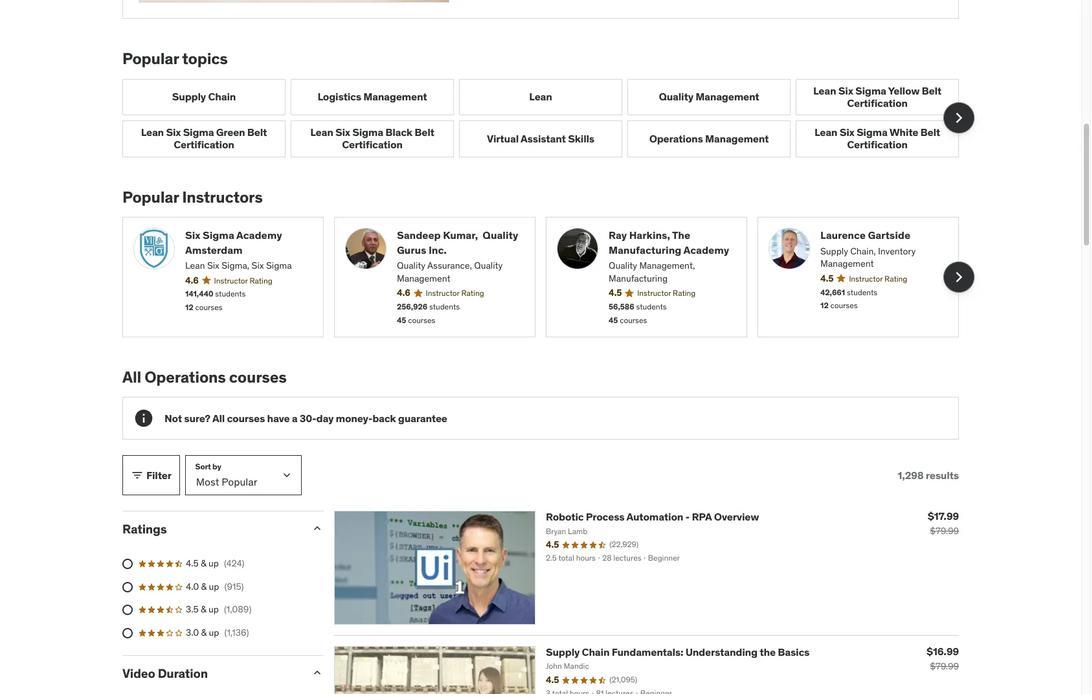 Task type: vqa. For each thing, say whether or not it's contained in the screenshot.


Task type: locate. For each thing, give the bounding box(es) containing it.
instructor up 56,586 students 45 courses
[[637, 288, 671, 298]]

lean inside lean link
[[529, 90, 552, 103]]

courses for 56,586
[[620, 315, 647, 325]]

quality down ray
[[609, 260, 637, 271]]

(1,089)
[[224, 604, 252, 616]]

1 vertical spatial carousel element
[[122, 217, 975, 337]]

yellow
[[888, 84, 920, 97]]

management down assurance,
[[397, 272, 450, 284]]

1 horizontal spatial all
[[212, 412, 225, 425]]

4.5 up "56,586"
[[609, 287, 622, 299]]

amsterdam
[[185, 243, 243, 256]]

0 horizontal spatial chain
[[208, 90, 236, 103]]

lean inside lean six sigma green belt certification
[[141, 126, 164, 139]]

­
[[480, 229, 480, 242]]

certification up lean six sigma white belt certification
[[847, 96, 908, 109]]

courses down the 256,926
[[408, 315, 436, 325]]

& right 3.5
[[201, 604, 206, 616]]

belt right the white at the right top of the page
[[921, 126, 941, 139]]

& for 4.5
[[201, 558, 206, 570]]

belt right green
[[247, 126, 267, 139]]

1 small image from the top
[[311, 522, 324, 535]]

instructor for inc.
[[426, 288, 460, 298]]

lean six sigma black belt certification link
[[291, 121, 454, 157]]

$79.99 inside the $17.99 $79.99
[[930, 526, 959, 537]]

0 horizontal spatial 12
[[185, 303, 193, 312]]

4.5
[[821, 273, 834, 284], [609, 287, 622, 299], [186, 558, 199, 570]]

laurence
[[821, 229, 866, 242]]

management down quality management link
[[705, 132, 769, 145]]

0 horizontal spatial 4.5
[[186, 558, 199, 570]]

12 inside 42,661 students 12 courses
[[821, 301, 829, 311]]

4.5 & up (424)
[[186, 558, 245, 570]]

141,440
[[185, 289, 213, 299]]

management inside sandeep kumar, ­ quality gurus inc. quality assurance, quality management
[[397, 272, 450, 284]]

1 vertical spatial chain
[[582, 646, 610, 659]]

management
[[363, 90, 427, 103], [696, 90, 760, 103], [705, 132, 769, 145], [821, 258, 874, 270], [397, 272, 450, 284]]

courses inside 256,926 students 45 courses
[[408, 315, 436, 325]]

0 vertical spatial next image
[[949, 108, 970, 128]]

0 vertical spatial carousel element
[[122, 79, 975, 157]]

1 vertical spatial 4.5
[[609, 287, 622, 299]]

1 vertical spatial popular
[[122, 187, 179, 207]]

rating down the six sigma academy amsterdam lean six sigma, six sigma
[[250, 276, 273, 285]]

1 vertical spatial academy
[[684, 243, 729, 256]]

small image
[[311, 522, 324, 535], [311, 666, 324, 679]]

supply chain
[[172, 90, 236, 103]]

students for quality
[[636, 302, 667, 312]]

lean six sigma yellow belt certification link
[[796, 79, 959, 115]]

chain up green
[[208, 90, 236, 103]]

45 inside 256,926 students 45 courses
[[397, 315, 406, 325]]

1,298
[[898, 469, 924, 482]]

lean six sigma green belt certification link
[[122, 121, 286, 157]]

courses inside the 141,440 students 12 courses
[[195, 303, 223, 312]]

certification inside lean six sigma white belt certification
[[847, 138, 908, 151]]

management for operations management
[[705, 132, 769, 145]]

certification down supply chain link
[[174, 138, 234, 151]]

1 horizontal spatial 45
[[609, 315, 618, 325]]

2 vertical spatial supply
[[546, 646, 580, 659]]

1 horizontal spatial operations
[[649, 132, 703, 145]]

quality management link
[[628, 79, 791, 115]]

0 horizontal spatial academy
[[236, 229, 282, 242]]

six inside lean six sigma yellow belt certification
[[839, 84, 853, 97]]

2 & from the top
[[201, 581, 207, 593]]

rating down assurance,
[[461, 288, 484, 298]]

robotic process automation - rpa overview link
[[546, 511, 759, 524]]

belt inside lean six sigma yellow belt certification
[[922, 84, 942, 97]]

academy inside the six sigma academy amsterdam lean six sigma, six sigma
[[236, 229, 282, 242]]

& for 3.5
[[201, 604, 206, 616]]

quality down gurus
[[397, 260, 426, 271]]

1 45 from the left
[[397, 315, 406, 325]]

carousel element containing lean six sigma yellow belt certification
[[122, 79, 975, 157]]

instructor up 42,661 students 12 courses
[[849, 274, 883, 284]]

small image for ratings
[[311, 522, 324, 535]]

certification for green
[[174, 138, 234, 151]]

belt for lean six sigma black belt certification
[[415, 126, 435, 139]]

1 horizontal spatial 12
[[821, 301, 829, 311]]

courses left "have"
[[227, 412, 265, 425]]

certification for yellow
[[847, 96, 908, 109]]

academy up sigma,
[[236, 229, 282, 242]]

12 down "42,661"
[[821, 301, 829, 311]]

45 down "56,586"
[[609, 315, 618, 325]]

certification inside lean six sigma yellow belt certification
[[847, 96, 908, 109]]

all operations courses
[[122, 367, 287, 387]]

sigma inside lean six sigma white belt certification
[[857, 126, 888, 139]]

sigma left yellow
[[856, 84, 887, 97]]

lean six sigma white belt certification
[[815, 126, 941, 151]]

courses down 141,440 in the top of the page
[[195, 303, 223, 312]]

12 down 141,440 in the top of the page
[[185, 303, 193, 312]]

1 horizontal spatial 4.5
[[609, 287, 622, 299]]

courses
[[831, 301, 858, 311], [195, 303, 223, 312], [408, 315, 436, 325], [620, 315, 647, 325], [229, 367, 287, 387], [227, 412, 265, 425]]

1 $79.99 from the top
[[930, 526, 959, 537]]

topics
[[182, 49, 228, 69]]

management up black
[[363, 90, 427, 103]]

next image inside popular instructors element
[[949, 267, 970, 288]]

video duration
[[122, 666, 208, 681]]

0 horizontal spatial supply
[[172, 90, 206, 103]]

up right 3.5
[[209, 604, 219, 616]]

4 up from the top
[[209, 627, 219, 639]]

six down supply chain link
[[166, 126, 181, 139]]

sandeep kumar, ­ quality gurus inc. link
[[397, 228, 525, 257]]

1 horizontal spatial academy
[[684, 243, 729, 256]]

sigma inside lean six sigma black belt certification
[[352, 126, 383, 139]]

1 vertical spatial supply
[[821, 245, 848, 257]]

inventory
[[878, 245, 916, 257]]

instructor up 256,926 students 45 courses at the left of page
[[426, 288, 460, 298]]

carousel element containing six sigma academy amsterdam
[[122, 217, 975, 337]]

carousel element
[[122, 79, 975, 157], [122, 217, 975, 337]]

chain for supply chain
[[208, 90, 236, 103]]

students for management
[[847, 287, 878, 297]]

256,926
[[397, 302, 428, 312]]

courses for 42,661
[[831, 301, 858, 311]]

popular
[[122, 49, 179, 69], [122, 187, 179, 207]]

2 vertical spatial 4.5
[[186, 558, 199, 570]]

0 vertical spatial popular
[[122, 49, 179, 69]]

operations down quality management link
[[649, 132, 703, 145]]

students inside 56,586 students 45 courses
[[636, 302, 667, 312]]

up left (915) at left bottom
[[209, 581, 219, 593]]

quality down ­
[[474, 260, 503, 271]]

manufacturing down harkins,
[[609, 243, 682, 256]]

instructor rating down the laurence gartside supply chain, inventory management
[[849, 274, 908, 284]]

management up operations management
[[696, 90, 760, 103]]

manufacturing
[[609, 243, 682, 256], [609, 272, 668, 284]]

0 horizontal spatial operations
[[145, 367, 226, 387]]

management for logistics management
[[363, 90, 427, 103]]

45 for inc.
[[397, 315, 406, 325]]

4.0
[[186, 581, 199, 593]]

4 & from the top
[[201, 627, 207, 639]]

4.6 up the 256,926
[[397, 287, 410, 299]]

results
[[926, 469, 959, 482]]

quality inside ray harkins, the manufacturing academy quality management, manufacturing
[[609, 260, 637, 271]]

laurence gartside link
[[821, 228, 948, 243]]

0 vertical spatial 4.6
[[185, 274, 199, 286]]

overview
[[714, 511, 759, 524]]

$79.99 down $17.99
[[930, 526, 959, 537]]

students for inc.
[[429, 302, 460, 312]]

certification for black
[[342, 138, 403, 151]]

sigma left black
[[352, 126, 383, 139]]

1 popular from the top
[[122, 49, 179, 69]]

lean
[[814, 84, 836, 97], [529, 90, 552, 103], [141, 126, 164, 139], [310, 126, 333, 139], [815, 126, 838, 139], [185, 260, 205, 271]]

operations management link
[[628, 121, 791, 157]]

supply for supply chain
[[172, 90, 206, 103]]

ratings
[[122, 522, 167, 537]]

2 popular from the top
[[122, 187, 179, 207]]

1 & from the top
[[201, 558, 206, 570]]

0 vertical spatial chain
[[208, 90, 236, 103]]

256,926 students 45 courses
[[397, 302, 460, 325]]

1,298 results
[[898, 469, 959, 482]]

operations up "not"
[[145, 367, 226, 387]]

$79.99 for $17.99
[[930, 526, 959, 537]]

students inside 42,661 students 12 courses
[[847, 287, 878, 297]]

gartside
[[868, 229, 911, 242]]

manufacturing down management,
[[609, 272, 668, 284]]

2 next image from the top
[[949, 267, 970, 288]]

robotic
[[546, 511, 584, 524]]

rpa
[[692, 511, 712, 524]]

instructor for management
[[849, 274, 883, 284]]

3.0
[[186, 627, 199, 639]]

0 vertical spatial supply
[[172, 90, 206, 103]]

4.5 up "42,661"
[[821, 273, 834, 284]]

sigma left the white at the right top of the page
[[857, 126, 888, 139]]

1 carousel element from the top
[[122, 79, 975, 157]]

lean inside lean six sigma yellow belt certification
[[814, 84, 836, 97]]

supply inside the laurence gartside supply chain, inventory management
[[821, 245, 848, 257]]

1 vertical spatial $79.99
[[930, 661, 959, 673]]

video duration button
[[122, 666, 301, 681]]

six down lean six sigma yellow belt certification link
[[840, 126, 855, 139]]

belt right black
[[415, 126, 435, 139]]

2 $79.99 from the top
[[930, 661, 959, 673]]

management down the chain,
[[821, 258, 874, 270]]

certification down logistics management link
[[342, 138, 403, 151]]

rating down the inventory
[[885, 274, 908, 284]]

courses inside 42,661 students 12 courses
[[831, 301, 858, 311]]

&
[[201, 558, 206, 570], [201, 581, 207, 593], [201, 604, 206, 616], [201, 627, 207, 639]]

quality up operations management
[[659, 90, 694, 103]]

sigma inside lean six sigma yellow belt certification
[[856, 84, 887, 97]]

1 vertical spatial manufacturing
[[609, 272, 668, 284]]

instructor rating down sigma,
[[214, 276, 273, 285]]

0 vertical spatial all
[[122, 367, 141, 387]]

lean for lean six sigma green belt certification
[[141, 126, 164, 139]]

45 down the 256,926
[[397, 315, 406, 325]]

chain inside supply chain link
[[208, 90, 236, 103]]

& right 3.0
[[201, 627, 207, 639]]

supply
[[172, 90, 206, 103], [821, 245, 848, 257], [546, 646, 580, 659]]

sigma
[[856, 84, 887, 97], [183, 126, 214, 139], [352, 126, 383, 139], [857, 126, 888, 139], [203, 229, 234, 242], [266, 260, 292, 271]]

instructor
[[849, 274, 883, 284], [214, 276, 248, 285], [426, 288, 460, 298], [637, 288, 671, 298]]

filter button
[[122, 456, 180, 496]]

rating for manufacturing
[[673, 288, 696, 298]]

six inside lean six sigma white belt certification
[[840, 126, 855, 139]]

sigma inside lean six sigma green belt certification
[[183, 126, 214, 139]]

black
[[386, 126, 413, 139]]

12
[[821, 301, 829, 311], [185, 303, 193, 312]]

instructor rating down assurance,
[[426, 288, 484, 298]]

rating
[[885, 274, 908, 284], [250, 276, 273, 285], [461, 288, 484, 298], [673, 288, 696, 298]]

0 vertical spatial operations
[[649, 132, 703, 145]]

belt inside lean six sigma white belt certification
[[921, 126, 941, 139]]

guarantee
[[398, 412, 447, 425]]

& up 4.0 & up (915)
[[201, 558, 206, 570]]

$79.99 inside $16.99 $79.99
[[930, 661, 959, 673]]

2 carousel element from the top
[[122, 217, 975, 337]]

$16.99 $79.99
[[927, 645, 959, 673]]

45 inside 56,586 students 45 courses
[[609, 315, 618, 325]]

lean for lean six sigma yellow belt certification
[[814, 84, 836, 97]]

certification
[[847, 96, 908, 109], [174, 138, 234, 151], [342, 138, 403, 151], [847, 138, 908, 151]]

logistics management
[[318, 90, 427, 103]]

automation
[[627, 511, 684, 524]]

4.6 for gurus
[[397, 287, 410, 299]]

sandeep kumar, ­ quality gurus inc. quality assurance, quality management
[[397, 229, 518, 284]]

academy down the
[[684, 243, 729, 256]]

2 45 from the left
[[609, 315, 618, 325]]

the
[[760, 646, 776, 659]]

1 horizontal spatial chain
[[582, 646, 610, 659]]

lean inside lean six sigma white belt certification
[[815, 126, 838, 139]]

sigma for yellow
[[856, 84, 887, 97]]

0 vertical spatial manufacturing
[[609, 243, 682, 256]]

operations
[[649, 132, 703, 145], [145, 367, 226, 387]]

1 next image from the top
[[949, 108, 970, 128]]

belt right yellow
[[922, 84, 942, 97]]

4.5 up 4.0
[[186, 558, 199, 570]]

up left (424)
[[209, 558, 219, 570]]

0 vertical spatial academy
[[236, 229, 282, 242]]

small image for video duration
[[311, 666, 324, 679]]

0 vertical spatial 4.5
[[821, 273, 834, 284]]

0 vertical spatial $79.99
[[930, 526, 959, 537]]

instructor rating down management,
[[637, 288, 696, 298]]

academy inside ray harkins, the manufacturing academy quality management, manufacturing
[[684, 243, 729, 256]]

1,298 results status
[[898, 469, 959, 482]]

students inside 256,926 students 45 courses
[[429, 302, 460, 312]]

instructor for quality
[[637, 288, 671, 298]]

certification down lean six sigma yellow belt certification link
[[847, 138, 908, 151]]

popular for popular topics
[[122, 49, 179, 69]]

carousel element for popular topics
[[122, 79, 975, 157]]

2 horizontal spatial 4.5
[[821, 273, 834, 284]]

sigma left green
[[183, 126, 214, 139]]

belt inside lean six sigma black belt certification
[[415, 126, 435, 139]]

not sure? all courses have a 30-day money-back guarantee
[[165, 412, 447, 425]]

sure?
[[184, 412, 210, 425]]

0 horizontal spatial all
[[122, 367, 141, 387]]

students right "56,586"
[[636, 302, 667, 312]]

2 small image from the top
[[311, 666, 324, 679]]

1 vertical spatial 4.6
[[397, 287, 410, 299]]

supply chain fundamentals:  understanding the basics link
[[546, 646, 810, 659]]

12 inside the 141,440 students 12 courses
[[185, 303, 193, 312]]

courses down "56,586"
[[620, 315, 647, 325]]

1 horizontal spatial 4.6
[[397, 287, 410, 299]]

students right "42,661"
[[847, 287, 878, 297]]

courses inside 56,586 students 45 courses
[[620, 315, 647, 325]]

skills
[[568, 132, 595, 145]]

instructor rating
[[849, 274, 908, 284], [214, 276, 273, 285], [426, 288, 484, 298], [637, 288, 696, 298]]

1 up from the top
[[209, 558, 219, 570]]

management for quality management
[[696, 90, 760, 103]]

students inside the 141,440 students 12 courses
[[215, 289, 246, 299]]

next image
[[949, 108, 970, 128], [949, 267, 970, 288]]

2 horizontal spatial supply
[[821, 245, 848, 257]]

0 horizontal spatial 45
[[397, 315, 406, 325]]

instructor for six
[[214, 276, 248, 285]]

0 vertical spatial small image
[[311, 522, 324, 535]]

chain left "fundamentals:" at the bottom right
[[582, 646, 610, 659]]

certification inside lean six sigma black belt certification
[[342, 138, 403, 151]]

$79.99 down $16.99 on the bottom right of the page
[[930, 661, 959, 673]]

belt inside lean six sigma green belt certification
[[247, 126, 267, 139]]

belt
[[922, 84, 942, 97], [247, 126, 267, 139], [415, 126, 435, 139], [921, 126, 941, 139]]

2 up from the top
[[209, 581, 219, 593]]

lean for lean
[[529, 90, 552, 103]]

rating down management,
[[673, 288, 696, 298]]

sigma down six sigma academy amsterdam 'link' at the left of the page
[[266, 260, 292, 271]]

up
[[209, 558, 219, 570], [209, 581, 219, 593], [209, 604, 219, 616], [209, 627, 219, 639]]

instructors
[[182, 187, 263, 207]]

1 horizontal spatial supply
[[546, 646, 580, 659]]

instructor down sigma,
[[214, 276, 248, 285]]

1 vertical spatial next image
[[949, 267, 970, 288]]

supply chain fundamentals:  understanding the basics
[[546, 646, 810, 659]]

students down sigma,
[[215, 289, 246, 299]]

(915)
[[224, 581, 244, 593]]

carousel element for popular instructors
[[122, 217, 975, 337]]

all
[[122, 367, 141, 387], [212, 412, 225, 425]]

lean six sigma white belt certification link
[[796, 121, 959, 157]]

students right the 256,926
[[429, 302, 460, 312]]

4.6 up 141,440 in the top of the page
[[185, 274, 199, 286]]

3 up from the top
[[209, 604, 219, 616]]

lean inside lean six sigma black belt certification
[[310, 126, 333, 139]]

six up lean six sigma white belt certification
[[839, 84, 853, 97]]

$79.99
[[930, 526, 959, 537], [930, 661, 959, 673]]

1 vertical spatial small image
[[311, 666, 324, 679]]

certification inside lean six sigma green belt certification
[[174, 138, 234, 151]]

& right 4.0
[[201, 581, 207, 593]]

rating for quality
[[461, 288, 484, 298]]

courses down "42,661"
[[831, 301, 858, 311]]

popular for popular instructors
[[122, 187, 179, 207]]

lean inside the six sigma academy amsterdam lean six sigma, six sigma
[[185, 260, 205, 271]]

1 vertical spatial operations
[[145, 367, 226, 387]]

up right 3.0
[[209, 627, 219, 639]]

six down the logistics
[[335, 126, 350, 139]]

3 & from the top
[[201, 604, 206, 616]]

0 horizontal spatial 4.6
[[185, 274, 199, 286]]

not
[[165, 412, 182, 425]]

laurence gartside supply chain, inventory management
[[821, 229, 916, 270]]



Task type: describe. For each thing, give the bounding box(es) containing it.
45 for quality
[[609, 315, 618, 325]]

logistics management link
[[291, 79, 454, 115]]

2 manufacturing from the top
[[609, 272, 668, 284]]

ray
[[609, 229, 627, 242]]

42,661 students 12 courses
[[821, 287, 878, 311]]

video
[[122, 666, 155, 681]]

management inside the laurence gartside supply chain, inventory management
[[821, 258, 874, 270]]

six down amsterdam
[[207, 260, 220, 271]]

six right sigma,
[[252, 260, 264, 271]]

money-
[[336, 412, 373, 425]]

up for 4.5 & up
[[209, 558, 219, 570]]

lean for lean six sigma black belt certification
[[310, 126, 333, 139]]

operations management
[[649, 132, 769, 145]]

popular topics
[[122, 49, 228, 69]]

lean for lean six sigma white belt certification
[[815, 126, 838, 139]]

lean six sigma yellow belt certification
[[814, 84, 942, 109]]

belt for lean six sigma yellow belt certification
[[922, 84, 942, 97]]

up for 3.0 & up
[[209, 627, 219, 639]]

141,440 students 12 courses
[[185, 289, 246, 312]]

lean link
[[459, 79, 622, 115]]

3.5
[[186, 604, 199, 616]]

virtual
[[487, 132, 519, 145]]

rating for amsterdam
[[250, 276, 273, 285]]

chain for supply chain fundamentals:  understanding the basics
[[582, 646, 610, 659]]

lean six sigma black belt certification
[[310, 126, 435, 151]]

management,
[[640, 260, 695, 271]]

30-
[[300, 412, 316, 425]]

inc.
[[429, 243, 447, 256]]

the
[[672, 229, 691, 242]]

chain,
[[851, 245, 876, 257]]

up for 3.5 & up
[[209, 604, 219, 616]]

4.5 for manufacturing
[[609, 287, 622, 299]]

-
[[686, 511, 690, 524]]

sigma for green
[[183, 126, 214, 139]]

belt for lean six sigma green belt certification
[[247, 126, 267, 139]]

1 vertical spatial all
[[212, 412, 225, 425]]

ray harkins, the manufacturing academy quality management, manufacturing
[[609, 229, 729, 284]]

rating for chain,
[[885, 274, 908, 284]]

12 for amsterdam
[[185, 303, 193, 312]]

next image for popular topics
[[949, 108, 970, 128]]

harkins,
[[629, 229, 670, 242]]

quality management
[[659, 90, 760, 103]]

green
[[216, 126, 245, 139]]

supply chain link
[[122, 79, 286, 115]]

courses up "have"
[[229, 367, 287, 387]]

white
[[890, 126, 919, 139]]

popular instructors
[[122, 187, 263, 207]]

(424)
[[224, 558, 245, 570]]

up for 4.0 & up
[[209, 581, 219, 593]]

$79.99 for $16.99
[[930, 661, 959, 673]]

small image
[[131, 469, 144, 482]]

fundamentals:
[[612, 646, 684, 659]]

students for six
[[215, 289, 246, 299]]

six inside lean six sigma black belt certification
[[335, 126, 350, 139]]

process
[[586, 511, 625, 524]]

next image for popular instructors
[[949, 267, 970, 288]]

day
[[316, 412, 334, 425]]

4.6 for lean
[[185, 274, 199, 286]]

six up amsterdam
[[185, 229, 200, 242]]

courses for not
[[227, 412, 265, 425]]

six sigma academy amsterdam link
[[185, 228, 313, 257]]

assurance,
[[428, 260, 472, 271]]

sandeep
[[397, 229, 441, 242]]

instructor rating for management
[[849, 274, 908, 284]]

six sigma academy amsterdam lean six sigma, six sigma
[[185, 229, 292, 271]]

kumar,
[[443, 229, 478, 242]]

sigma up amsterdam
[[203, 229, 234, 242]]

3.5 & up (1,089)
[[186, 604, 252, 616]]

logistics
[[318, 90, 361, 103]]

courses for 141,440
[[195, 303, 223, 312]]

robotic process automation - rpa overview
[[546, 511, 759, 524]]

virtual assistant skills link
[[459, 121, 622, 157]]

1 manufacturing from the top
[[609, 243, 682, 256]]

12 for chain,
[[821, 301, 829, 311]]

filter
[[146, 469, 172, 482]]

a
[[292, 412, 298, 425]]

duration
[[158, 666, 208, 681]]

quality right ­
[[483, 229, 518, 242]]

back
[[373, 412, 396, 425]]

supply for supply chain fundamentals:  understanding the basics
[[546, 646, 580, 659]]

instructor rating for six
[[214, 276, 273, 285]]

instructor rating for inc.
[[426, 288, 484, 298]]

gurus
[[397, 243, 426, 256]]

popular instructors element
[[122, 187, 975, 337]]

sigma for white
[[857, 126, 888, 139]]

have
[[267, 412, 290, 425]]

(1,136)
[[224, 627, 249, 639]]

instructor rating for quality
[[637, 288, 696, 298]]

& for 4.0
[[201, 581, 207, 593]]

lean six sigma green belt certification
[[141, 126, 267, 151]]

3.0 & up (1,136)
[[186, 627, 249, 639]]

virtual assistant skills
[[487, 132, 595, 145]]

courses for 256,926
[[408, 315, 436, 325]]

56,586
[[609, 302, 635, 312]]

$17.99 $79.99
[[928, 510, 959, 537]]

operations inside carousel element
[[649, 132, 703, 145]]

56,586 students 45 courses
[[609, 302, 667, 325]]

& for 3.0
[[201, 627, 207, 639]]

sigma,
[[222, 260, 250, 271]]

ratings button
[[122, 522, 301, 537]]

certification for white
[[847, 138, 908, 151]]

4.5 for chain,
[[821, 273, 834, 284]]

ray harkins, the manufacturing academy link
[[609, 228, 736, 257]]

understanding
[[686, 646, 758, 659]]

six inside lean six sigma green belt certification
[[166, 126, 181, 139]]

basics
[[778, 646, 810, 659]]

sigma for black
[[352, 126, 383, 139]]

belt for lean six sigma white belt certification
[[921, 126, 941, 139]]

$16.99
[[927, 645, 959, 658]]



